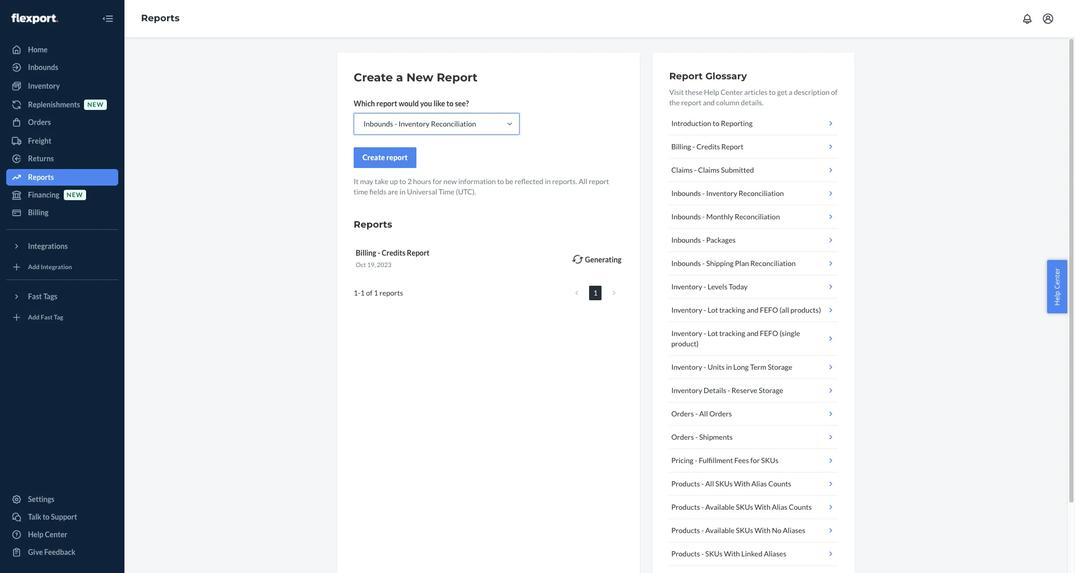 Task type: locate. For each thing, give the bounding box(es) containing it.
all right the reports. on the top of the page
[[579, 177, 588, 186]]

billing inside button
[[671, 142, 691, 151]]

inbounds - shipping plan reconciliation button
[[669, 252, 838, 275]]

2 horizontal spatial new
[[444, 177, 457, 186]]

4 1 from the left
[[594, 289, 598, 297]]

with inside products - all skus with alias counts button
[[734, 479, 750, 488]]

orders
[[28, 118, 51, 127], [671, 409, 694, 418], [710, 409, 732, 418], [671, 433, 694, 441]]

reports
[[380, 289, 403, 297]]

information
[[458, 177, 496, 186]]

2 tracking from the top
[[720, 329, 746, 338]]

all down fulfillment
[[706, 479, 714, 488]]

skus down orders - shipments button
[[761, 456, 779, 465]]

orders up orders - shipments
[[671, 409, 694, 418]]

of
[[831, 88, 838, 96], [366, 289, 373, 297]]

1 vertical spatial all
[[699, 409, 708, 418]]

with inside products - available skus with alias counts button
[[755, 503, 771, 511]]

lot up the units
[[708, 329, 718, 338]]

and inside inventory - lot tracking and fefo (single product)
[[747, 329, 759, 338]]

1 vertical spatial fefo
[[760, 329, 778, 338]]

1 horizontal spatial help
[[704, 88, 719, 96]]

1 vertical spatial center
[[1053, 268, 1062, 289]]

create for create a new report
[[354, 71, 393, 85]]

- right details
[[728, 386, 730, 395]]

- for "products - skus with linked aliases" button
[[702, 549, 704, 558]]

1 vertical spatial lot
[[708, 329, 718, 338]]

0 vertical spatial alias
[[752, 479, 767, 488]]

inbounds - monthly reconciliation button
[[669, 205, 838, 229]]

0 vertical spatial lot
[[708, 306, 718, 314]]

inventory - lot tracking and fefo (single product)
[[671, 329, 800, 348]]

orders up pricing
[[671, 433, 694, 441]]

1 vertical spatial storage
[[759, 386, 784, 395]]

1 horizontal spatial billing
[[356, 248, 376, 257]]

credits inside billing - credits report oct 19, 2023
[[382, 248, 406, 257]]

1 vertical spatial add
[[28, 314, 40, 321]]

2 vertical spatial billing
[[356, 248, 376, 257]]

a inside visit these help center articles to get a description of the report and column details.
[[789, 88, 793, 96]]

- for products - available skus with alias counts button
[[702, 503, 704, 511]]

products for products - all skus with alias counts
[[671, 479, 700, 488]]

to right talk
[[43, 513, 50, 521]]

(utc).
[[456, 187, 476, 196]]

aliases right linked
[[764, 549, 787, 558]]

a right get
[[789, 88, 793, 96]]

2 lot from the top
[[708, 329, 718, 338]]

inventory up product)
[[671, 329, 702, 338]]

- down claims - claims submitted
[[703, 189, 705, 198]]

all up orders - shipments
[[699, 409, 708, 418]]

for right fees on the right of the page
[[751, 456, 760, 465]]

with down products - all skus with alias counts button
[[755, 503, 771, 511]]

1 horizontal spatial in
[[545, 177, 551, 186]]

credits down introduction to reporting
[[697, 142, 720, 151]]

0 horizontal spatial help
[[28, 530, 43, 539]]

inventory details - reserve storage button
[[669, 379, 838, 403]]

submitted
[[721, 165, 754, 174]]

available down products - all skus with alias counts
[[706, 503, 735, 511]]

center
[[721, 88, 743, 96], [1053, 268, 1062, 289], [45, 530, 67, 539]]

- inside inventory - lot tracking and fefo (single product)
[[704, 329, 706, 338]]

2 add from the top
[[28, 314, 40, 321]]

inventory up monthly
[[706, 189, 737, 198]]

- down products - all skus with alias counts
[[702, 503, 704, 511]]

inventory inside inventory - units in long term storage button
[[671, 363, 702, 371]]

- down the billing - credits report
[[694, 165, 697, 174]]

orders for orders
[[28, 118, 51, 127]]

- down inventory - levels today
[[704, 306, 706, 314]]

inventory for inventory - units in long term storage
[[671, 363, 702, 371]]

- for inventory - units in long term storage button
[[704, 363, 706, 371]]

1 vertical spatial for
[[751, 456, 760, 465]]

0 vertical spatial reports link
[[141, 13, 180, 24]]

1 horizontal spatial center
[[721, 88, 743, 96]]

0 horizontal spatial inbounds - inventory reconciliation
[[364, 119, 476, 128]]

1 lot from the top
[[708, 306, 718, 314]]

available up products - skus with linked aliases
[[706, 526, 735, 535]]

0 vertical spatial and
[[703, 98, 715, 107]]

1 vertical spatial of
[[366, 289, 373, 297]]

0 horizontal spatial claims
[[671, 165, 693, 174]]

- down fulfillment
[[702, 479, 704, 488]]

inbounds - inventory reconciliation up 'inbounds - monthly reconciliation'
[[671, 189, 784, 198]]

inventory inside inbounds - inventory reconciliation button
[[706, 189, 737, 198]]

0 vertical spatial center
[[721, 88, 743, 96]]

4 products from the top
[[671, 549, 700, 558]]

fefo inside inventory - lot tracking and fefo (all products) button
[[760, 306, 778, 314]]

counts for products - available skus with alias counts
[[789, 503, 812, 511]]

returns link
[[6, 150, 118, 167]]

0 vertical spatial fefo
[[760, 306, 778, 314]]

details.
[[741, 98, 764, 107]]

in right are
[[400, 187, 406, 196]]

and left the column
[[703, 98, 715, 107]]

create
[[354, 71, 393, 85], [363, 153, 385, 162]]

term
[[750, 363, 767, 371]]

alias inside button
[[752, 479, 767, 488]]

reconciliation down "inbounds - packages" 'button'
[[751, 259, 796, 268]]

1 horizontal spatial inbounds - inventory reconciliation
[[671, 189, 784, 198]]

1 horizontal spatial a
[[789, 88, 793, 96]]

1 vertical spatial create
[[363, 153, 385, 162]]

2 vertical spatial all
[[706, 479, 714, 488]]

inbounds down home on the top left of the page
[[28, 63, 58, 72]]

inbounds - inventory reconciliation down you at left
[[364, 119, 476, 128]]

1 horizontal spatial claims
[[698, 165, 720, 174]]

available
[[706, 503, 735, 511], [706, 526, 735, 535]]

tracking down inventory - lot tracking and fefo (all products)
[[720, 329, 746, 338]]

reconciliation down claims - claims submitted button
[[739, 189, 784, 198]]

to left reporting
[[713, 119, 720, 128]]

tracking inside inventory - lot tracking and fefo (single product)
[[720, 329, 746, 338]]

all inside button
[[706, 479, 714, 488]]

inbounds down inbounds - packages at right
[[671, 259, 701, 268]]

with for products - available skus with alias counts
[[755, 503, 771, 511]]

- inside 'button'
[[703, 236, 705, 244]]

inbounds - inventory reconciliation inside button
[[671, 189, 784, 198]]

2 vertical spatial center
[[45, 530, 67, 539]]

0 vertical spatial counts
[[769, 479, 792, 488]]

- right pricing
[[695, 456, 698, 465]]

1 vertical spatial fast
[[41, 314, 53, 321]]

tag
[[54, 314, 63, 321]]

for
[[433, 177, 442, 186], [751, 456, 760, 465]]

2 horizontal spatial help
[[1053, 291, 1062, 305]]

add
[[28, 263, 40, 271], [28, 314, 40, 321]]

report right the reports. on the top of the page
[[589, 177, 609, 186]]

tracking for (all
[[720, 306, 746, 314]]

add fast tag
[[28, 314, 63, 321]]

counts inside button
[[789, 503, 812, 511]]

skus down pricing - fulfillment fees for skus
[[716, 479, 733, 488]]

products inside button
[[671, 479, 700, 488]]

- inside "button"
[[695, 456, 698, 465]]

visit
[[669, 88, 684, 96]]

1 vertical spatial inbounds - inventory reconciliation
[[671, 189, 784, 198]]

create report
[[363, 153, 408, 162]]

- up inventory - units in long term storage
[[704, 329, 706, 338]]

center inside button
[[1053, 268, 1062, 289]]

0 vertical spatial tracking
[[720, 306, 746, 314]]

inventory - units in long term storage button
[[669, 356, 838, 379]]

tracking down today
[[720, 306, 746, 314]]

report inside billing - credits report oct 19, 2023
[[407, 248, 430, 257]]

orders inside "link"
[[28, 118, 51, 127]]

skus down products - available skus with no aliases
[[706, 549, 723, 558]]

2 vertical spatial reports
[[354, 219, 392, 230]]

of left reports
[[366, 289, 373, 297]]

fefo left (all
[[760, 306, 778, 314]]

inventory inside inventory - lot tracking and fefo (all products) button
[[671, 306, 702, 314]]

1 horizontal spatial alias
[[772, 503, 788, 511]]

with down fees on the right of the page
[[734, 479, 750, 488]]

inventory inside inventory link
[[28, 81, 60, 90]]

1 vertical spatial alias
[[772, 503, 788, 511]]

inbounds link
[[6, 59, 118, 76]]

with left linked
[[724, 549, 740, 558]]

help inside visit these help center articles to get a description of the report and column details.
[[704, 88, 719, 96]]

3 products from the top
[[671, 526, 700, 535]]

in left the reports. on the top of the page
[[545, 177, 551, 186]]

- left the units
[[704, 363, 706, 371]]

and down "inventory - levels today" button
[[747, 306, 759, 314]]

0 horizontal spatial center
[[45, 530, 67, 539]]

replenishments
[[28, 100, 80, 109]]

- for inbounds - shipping plan reconciliation button
[[703, 259, 705, 268]]

0 vertical spatial credits
[[697, 142, 720, 151]]

talk
[[28, 513, 41, 521]]

counts inside button
[[769, 479, 792, 488]]

fefo left (single
[[760, 329, 778, 338]]

1 vertical spatial a
[[789, 88, 793, 96]]

report inside button
[[722, 142, 744, 151]]

1 horizontal spatial reports
[[141, 13, 180, 24]]

with for products - available skus with no aliases
[[755, 526, 771, 535]]

- for billing - credits report button on the top
[[693, 142, 695, 151]]

1 horizontal spatial credits
[[697, 142, 720, 151]]

- inside billing - credits report oct 19, 2023
[[378, 248, 380, 257]]

lot inside inventory - lot tracking and fefo (single product)
[[708, 329, 718, 338]]

0 vertical spatial billing
[[671, 142, 691, 151]]

1 vertical spatial new
[[444, 177, 457, 186]]

billing
[[671, 142, 691, 151], [28, 208, 49, 217], [356, 248, 376, 257]]

credits for billing - credits report oct 19, 2023
[[382, 248, 406, 257]]

of inside visit these help center articles to get a description of the report and column details.
[[831, 88, 838, 96]]

- up orders - shipments
[[696, 409, 698, 418]]

products - all skus with alias counts button
[[669, 473, 838, 496]]

billing link
[[6, 204, 118, 221]]

new
[[407, 71, 434, 85]]

new up orders "link"
[[87, 101, 104, 109]]

2 fefo from the top
[[760, 329, 778, 338]]

0 vertical spatial all
[[579, 177, 588, 186]]

2 vertical spatial and
[[747, 329, 759, 338]]

lot down inventory - levels today
[[708, 306, 718, 314]]

it may take up to 2 hours for new information to be reflected in reports. all report time fields are in universal time (utc).
[[354, 177, 609, 196]]

0 vertical spatial add
[[28, 263, 40, 271]]

orders up freight
[[28, 118, 51, 127]]

inbounds for "inbounds - packages" 'button'
[[671, 236, 701, 244]]

0 horizontal spatial credits
[[382, 248, 406, 257]]

2 claims from the left
[[698, 165, 720, 174]]

skus up products - available skus with no aliases
[[736, 503, 753, 511]]

- left shipping
[[703, 259, 705, 268]]

report inside visit these help center articles to get a description of the report and column details.
[[681, 98, 702, 107]]

give feedback
[[28, 548, 75, 557]]

inventory inside inventory - lot tracking and fefo (single product)
[[671, 329, 702, 338]]

inbounds inside button
[[671, 189, 701, 198]]

inventory details - reserve storage
[[671, 386, 784, 395]]

storage right reserve
[[759, 386, 784, 395]]

0 vertical spatial in
[[545, 177, 551, 186]]

credits up 2023
[[382, 248, 406, 257]]

available for products - available skus with no aliases
[[706, 526, 735, 535]]

0 vertical spatial help
[[704, 88, 719, 96]]

time
[[439, 187, 455, 196]]

a left new
[[396, 71, 403, 85]]

2023
[[377, 261, 391, 269]]

1 vertical spatial counts
[[789, 503, 812, 511]]

0 horizontal spatial billing
[[28, 208, 49, 217]]

billing inside billing - credits report oct 19, 2023
[[356, 248, 376, 257]]

with left no
[[755, 526, 771, 535]]

reconciliation down see?
[[431, 119, 476, 128]]

inbounds left "packages"
[[671, 236, 701, 244]]

fulfillment
[[699, 456, 733, 465]]

inventory inside inventory details - reserve storage button
[[671, 386, 702, 395]]

products
[[671, 479, 700, 488], [671, 503, 700, 511], [671, 526, 700, 535], [671, 549, 700, 558]]

products for products - available skus with alias counts
[[671, 503, 700, 511]]

report for create a new report
[[437, 71, 478, 85]]

1 add from the top
[[28, 263, 40, 271]]

fefo for (single
[[760, 329, 778, 338]]

skus for products - available skus with no aliases
[[736, 526, 753, 535]]

lot for inventory - lot tracking and fefo (all products)
[[708, 306, 718, 314]]

credits inside button
[[697, 142, 720, 151]]

0 vertical spatial available
[[706, 503, 735, 511]]

0 vertical spatial create
[[354, 71, 393, 85]]

storage inside button
[[759, 386, 784, 395]]

0 vertical spatial help center
[[1053, 268, 1062, 305]]

0 vertical spatial fast
[[28, 292, 42, 301]]

fields
[[370, 187, 387, 196]]

1 vertical spatial billing
[[28, 208, 49, 217]]

1 tracking from the top
[[720, 306, 746, 314]]

0 horizontal spatial for
[[433, 177, 442, 186]]

inbounds - packages button
[[669, 229, 838, 252]]

2
[[408, 177, 412, 186]]

1
[[354, 289, 358, 297], [361, 289, 365, 297], [374, 289, 378, 297], [594, 289, 598, 297]]

1 vertical spatial reports
[[28, 173, 54, 182]]

orders - shipments button
[[669, 426, 838, 449]]

1 horizontal spatial for
[[751, 456, 760, 465]]

fast left tag
[[41, 314, 53, 321]]

- down oct
[[358, 289, 361, 297]]

billing down introduction
[[671, 142, 691, 151]]

report up up
[[387, 153, 408, 162]]

2 vertical spatial in
[[726, 363, 732, 371]]

products - available skus with no aliases button
[[669, 519, 838, 543]]

add for add integration
[[28, 263, 40, 271]]

home
[[28, 45, 48, 54]]

- left shipments
[[696, 433, 698, 441]]

2 1 from the left
[[361, 289, 365, 297]]

inbounds - monthly reconciliation
[[671, 212, 780, 221]]

0 vertical spatial for
[[433, 177, 442, 186]]

products inside button
[[671, 549, 700, 558]]

inventory down product)
[[671, 363, 702, 371]]

and down inventory - lot tracking and fefo (all products) button
[[747, 329, 759, 338]]

2 horizontal spatial in
[[726, 363, 732, 371]]

inbounds down claims - claims submitted
[[671, 189, 701, 198]]

all for orders
[[699, 409, 708, 418]]

add down fast tags at the bottom of the page
[[28, 314, 40, 321]]

inbounds
[[28, 63, 58, 72], [364, 119, 393, 128], [671, 189, 701, 198], [671, 212, 701, 221], [671, 236, 701, 244], [671, 259, 701, 268]]

report
[[437, 71, 478, 85], [669, 71, 703, 82], [722, 142, 744, 151], [407, 248, 430, 257]]

fefo inside inventory - lot tracking and fefo (single product)
[[760, 329, 778, 338]]

aliases inside button
[[783, 526, 806, 535]]

products - skus with linked aliases button
[[669, 543, 838, 566]]

inventory down inventory - levels today
[[671, 306, 702, 314]]

report for billing - credits report oct 19, 2023
[[407, 248, 430, 257]]

all inside button
[[699, 409, 708, 418]]

which
[[354, 99, 375, 108]]

aliases right no
[[783, 526, 806, 535]]

inventory inside "inventory - levels today" button
[[671, 282, 702, 291]]

orders inside button
[[671, 433, 694, 441]]

1 vertical spatial credits
[[382, 248, 406, 257]]

alias inside button
[[772, 503, 788, 511]]

inbounds inside 'button'
[[671, 236, 701, 244]]

inventory up replenishments
[[28, 81, 60, 90]]

0 vertical spatial of
[[831, 88, 838, 96]]

inventory - units in long term storage
[[671, 363, 793, 371]]

- for inventory - lot tracking and fefo (all products) button
[[704, 306, 706, 314]]

(single
[[780, 329, 800, 338]]

1 vertical spatial available
[[706, 526, 735, 535]]

0 vertical spatial new
[[87, 101, 104, 109]]

fast tags
[[28, 292, 57, 301]]

1 available from the top
[[706, 503, 735, 511]]

visit these help center articles to get a description of the report and column details.
[[669, 88, 838, 107]]

orders - all orders
[[671, 409, 732, 418]]

2 vertical spatial help
[[28, 530, 43, 539]]

pricing
[[671, 456, 694, 465]]

skus inside button
[[716, 479, 733, 488]]

tracking for (single
[[720, 329, 746, 338]]

fast left tags
[[28, 292, 42, 301]]

units
[[708, 363, 725, 371]]

- up 2023
[[378, 248, 380, 257]]

get
[[777, 88, 788, 96]]

0 horizontal spatial reports link
[[6, 169, 118, 186]]

1 inside 1 link
[[594, 289, 598, 297]]

0 vertical spatial a
[[396, 71, 403, 85]]

2 products from the top
[[671, 503, 700, 511]]

available for products - available skus with alias counts
[[706, 503, 735, 511]]

0 horizontal spatial alias
[[752, 479, 767, 488]]

- left the levels
[[704, 282, 706, 291]]

2 available from the top
[[706, 526, 735, 535]]

create up may
[[363, 153, 385, 162]]

up
[[390, 177, 398, 186]]

with
[[734, 479, 750, 488], [755, 503, 771, 511], [755, 526, 771, 535], [724, 549, 740, 558]]

1 vertical spatial in
[[400, 187, 406, 196]]

new up billing link
[[67, 191, 83, 199]]

inbounds up inbounds - packages at right
[[671, 212, 701, 221]]

billing down financing
[[28, 208, 49, 217]]

add integration link
[[6, 259, 118, 275]]

0 horizontal spatial new
[[67, 191, 83, 199]]

billing up oct
[[356, 248, 376, 257]]

skus
[[761, 456, 779, 465], [716, 479, 733, 488], [736, 503, 753, 511], [736, 526, 753, 535], [706, 549, 723, 558]]

in
[[545, 177, 551, 186], [400, 187, 406, 196], [726, 363, 732, 371]]

in left the long at the bottom
[[726, 363, 732, 371]]

create inside button
[[363, 153, 385, 162]]

inventory
[[28, 81, 60, 90], [399, 119, 430, 128], [706, 189, 737, 198], [671, 282, 702, 291], [671, 306, 702, 314], [671, 329, 702, 338], [671, 363, 702, 371], [671, 386, 702, 395]]

to left 2
[[399, 177, 406, 186]]

reporting
[[721, 119, 753, 128]]

0 vertical spatial aliases
[[783, 526, 806, 535]]

inventory up orders - all orders
[[671, 386, 702, 395]]

new inside it may take up to 2 hours for new information to be reflected in reports. all report time fields are in universal time (utc).
[[444, 177, 457, 186]]

1 vertical spatial aliases
[[764, 549, 787, 558]]

aliases
[[783, 526, 806, 535], [764, 549, 787, 558]]

2 horizontal spatial center
[[1053, 268, 1062, 289]]

- up products - skus with linked aliases
[[702, 526, 704, 535]]

new for replenishments
[[87, 101, 104, 109]]

claims
[[671, 165, 693, 174], [698, 165, 720, 174]]

storage inside button
[[768, 363, 793, 371]]

to inside visit these help center articles to get a description of the report and column details.
[[769, 88, 776, 96]]

create up which
[[354, 71, 393, 85]]

0 horizontal spatial in
[[400, 187, 406, 196]]

storage right term
[[768, 363, 793, 371]]

and inside visit these help center articles to get a description of the report and column details.
[[703, 98, 715, 107]]

1 fefo from the top
[[760, 306, 778, 314]]

0 vertical spatial storage
[[768, 363, 793, 371]]

new up time
[[444, 177, 457, 186]]

for up time
[[433, 177, 442, 186]]

- left monthly
[[703, 212, 705, 221]]

alias up no
[[772, 503, 788, 511]]

0 vertical spatial inbounds - inventory reconciliation
[[364, 119, 476, 128]]

- for the orders - all orders button
[[696, 409, 698, 418]]

1 horizontal spatial help center
[[1053, 268, 1062, 305]]

and for inventory - lot tracking and fefo (single product)
[[747, 329, 759, 338]]

articles
[[744, 88, 768, 96]]

add fast tag link
[[6, 309, 118, 326]]

fast
[[28, 292, 42, 301], [41, 314, 53, 321]]

1 horizontal spatial new
[[87, 101, 104, 109]]

2 horizontal spatial reports
[[354, 219, 392, 230]]

1 vertical spatial reports link
[[6, 169, 118, 186]]

inbounds - inventory reconciliation button
[[669, 182, 838, 205]]

with inside products - available skus with no aliases button
[[755, 526, 771, 535]]

- for inventory - lot tracking and fefo (single product) button
[[704, 329, 706, 338]]

inventory left the levels
[[671, 282, 702, 291]]

1 vertical spatial help
[[1053, 291, 1062, 305]]

open account menu image
[[1042, 12, 1055, 25]]

0 horizontal spatial reports
[[28, 173, 54, 182]]

2 horizontal spatial billing
[[671, 142, 691, 151]]

details
[[704, 386, 726, 395]]

reconciliation down inbounds - inventory reconciliation button
[[735, 212, 780, 221]]

1 vertical spatial tracking
[[720, 329, 746, 338]]

2 vertical spatial new
[[67, 191, 83, 199]]

1 horizontal spatial of
[[831, 88, 838, 96]]

1 products from the top
[[671, 479, 700, 488]]

report left would
[[376, 99, 397, 108]]

- down products - available skus with no aliases
[[702, 549, 704, 558]]

report down these
[[681, 98, 702, 107]]

1 vertical spatial help center
[[28, 530, 67, 539]]

reports link
[[141, 13, 180, 24], [6, 169, 118, 186]]

1 vertical spatial and
[[747, 306, 759, 314]]

of right "description"
[[831, 88, 838, 96]]



Task type: describe. For each thing, give the bounding box(es) containing it.
- for "inventory - levels today" button
[[704, 282, 706, 291]]

give feedback button
[[6, 544, 118, 561]]

inbounds - shipping plan reconciliation
[[671, 259, 796, 268]]

report inside "create report" button
[[387, 153, 408, 162]]

inventory - lot tracking and fefo (all products) button
[[669, 299, 838, 322]]

help inside button
[[1053, 291, 1062, 305]]

inventory for inventory - lot tracking and fefo (all products)
[[671, 306, 702, 314]]

returns
[[28, 154, 54, 163]]

and for inventory - lot tracking and fefo (all products)
[[747, 306, 759, 314]]

chevron right image
[[613, 289, 616, 297]]

orders - shipments
[[671, 433, 733, 441]]

0 vertical spatial reports
[[141, 13, 180, 24]]

chevron left image
[[575, 289, 579, 297]]

lot for inventory - lot tracking and fefo (single product)
[[708, 329, 718, 338]]

integrations button
[[6, 238, 118, 255]]

to left be
[[497, 177, 504, 186]]

help center inside button
[[1053, 268, 1062, 305]]

oct
[[356, 261, 366, 269]]

inbounds inside "link"
[[28, 63, 58, 72]]

linked
[[742, 549, 763, 558]]

1 horizontal spatial reports link
[[141, 13, 180, 24]]

all inside it may take up to 2 hours for new information to be reflected in reports. all report time fields are in universal time (utc).
[[579, 177, 588, 186]]

1 link
[[589, 286, 602, 300]]

levels
[[708, 282, 728, 291]]

report for billing - credits report
[[722, 142, 744, 151]]

0 horizontal spatial of
[[366, 289, 373, 297]]

these
[[685, 88, 703, 96]]

settings
[[28, 495, 54, 504]]

may
[[360, 177, 373, 186]]

help center button
[[1048, 260, 1068, 313]]

all for products
[[706, 479, 714, 488]]

inbounds - packages
[[671, 236, 736, 244]]

shipments
[[699, 433, 733, 441]]

products - all skus with alias counts
[[671, 479, 792, 488]]

orders for orders - shipments
[[671, 433, 694, 441]]

claims - claims submitted button
[[669, 159, 838, 182]]

inventory - lot tracking and fefo (single product) button
[[669, 322, 838, 356]]

products)
[[791, 306, 821, 314]]

products for products - available skus with no aliases
[[671, 526, 700, 535]]

orders link
[[6, 114, 118, 131]]

inbounds for inbounds - shipping plan reconciliation button
[[671, 259, 701, 268]]

new for financing
[[67, 191, 83, 199]]

credits for billing - credits report
[[697, 142, 720, 151]]

- for orders - shipments button
[[696, 433, 698, 441]]

fefo for (all
[[760, 306, 778, 314]]

create report button
[[354, 147, 417, 168]]

help center link
[[6, 527, 118, 543]]

skus for products - all skus with alias counts
[[716, 479, 733, 488]]

0 horizontal spatial help center
[[28, 530, 67, 539]]

be
[[506, 177, 513, 186]]

billing - credits report
[[671, 142, 744, 151]]

tags
[[43, 292, 57, 301]]

skus inside button
[[706, 549, 723, 558]]

product)
[[671, 339, 699, 348]]

- for products - available skus with no aliases button
[[702, 526, 704, 535]]

0 horizontal spatial a
[[396, 71, 403, 85]]

would
[[399, 99, 419, 108]]

home link
[[6, 42, 118, 58]]

are
[[388, 187, 398, 196]]

packages
[[706, 236, 736, 244]]

integrations
[[28, 242, 68, 251]]

like
[[434, 99, 445, 108]]

inventory - levels today
[[671, 282, 748, 291]]

products - available skus with alias counts button
[[669, 496, 838, 519]]

pricing - fulfillment fees for skus
[[671, 456, 779, 465]]

create a new report
[[354, 71, 478, 85]]

orders up shipments
[[710, 409, 732, 418]]

add for add fast tag
[[28, 314, 40, 321]]

orders - all orders button
[[669, 403, 838, 426]]

pricing - fulfillment fees for skus button
[[669, 449, 838, 473]]

counts for products - all skus with alias counts
[[769, 479, 792, 488]]

products for products - skus with linked aliases
[[671, 549, 700, 558]]

alias for products - all skus with alias counts
[[752, 479, 767, 488]]

settings link
[[6, 491, 118, 508]]

1 claims from the left
[[671, 165, 693, 174]]

inbounds for inbounds - inventory reconciliation button
[[671, 189, 701, 198]]

for inside "button"
[[751, 456, 760, 465]]

19,
[[367, 261, 376, 269]]

billing for billing - credits report oct 19, 2023
[[356, 248, 376, 257]]

billing - credits report button
[[669, 135, 838, 159]]

reconciliation inside button
[[739, 189, 784, 198]]

- for inbounds - inventory reconciliation button
[[703, 189, 705, 198]]

introduction to reporting button
[[669, 112, 838, 135]]

orders for orders - all orders
[[671, 409, 694, 418]]

you
[[420, 99, 432, 108]]

flexport logo image
[[11, 13, 58, 24]]

with for products - all skus with alias counts
[[734, 479, 750, 488]]

integration
[[41, 263, 72, 271]]

1 - 1 of 1 reports
[[354, 289, 403, 297]]

fees
[[735, 456, 749, 465]]

center inside visit these help center articles to get a description of the report and column details.
[[721, 88, 743, 96]]

- for claims - claims submitted button
[[694, 165, 697, 174]]

inventory for inventory details - reserve storage
[[671, 386, 702, 395]]

aliases inside button
[[764, 549, 787, 558]]

for inside it may take up to 2 hours for new information to be reflected in reports. all report time fields are in universal time (utc).
[[433, 177, 442, 186]]

financing
[[28, 190, 59, 199]]

freight link
[[6, 133, 118, 149]]

inbounds down which
[[364, 119, 393, 128]]

close navigation image
[[102, 12, 114, 25]]

fast inside dropdown button
[[28, 292, 42, 301]]

glossary
[[706, 71, 747, 82]]

report inside it may take up to 2 hours for new information to be reflected in reports. all report time fields are in universal time (utc).
[[589, 177, 609, 186]]

the
[[669, 98, 680, 107]]

- for the inbounds - monthly reconciliation button
[[703, 212, 705, 221]]

give
[[28, 548, 43, 557]]

- for pricing - fulfillment fees for skus "button" on the bottom right of the page
[[695, 456, 698, 465]]

to right like
[[447, 99, 454, 108]]

today
[[729, 282, 748, 291]]

billing for billing
[[28, 208, 49, 217]]

generating
[[585, 255, 622, 264]]

inventory for inventory - lot tracking and fefo (single product)
[[671, 329, 702, 338]]

- for products - all skus with alias counts button
[[702, 479, 704, 488]]

hours
[[413, 177, 431, 186]]

description
[[794, 88, 830, 96]]

time
[[354, 187, 368, 196]]

billing for billing - credits report
[[671, 142, 691, 151]]

see?
[[455, 99, 469, 108]]

1 1 from the left
[[354, 289, 358, 297]]

skus for products - available skus with alias counts
[[736, 503, 753, 511]]

reserve
[[732, 386, 758, 395]]

skus inside "button"
[[761, 456, 779, 465]]

inventory down which report would you like to see?
[[399, 119, 430, 128]]

alias for products - available skus with alias counts
[[772, 503, 788, 511]]

create for create report
[[363, 153, 385, 162]]

- down which report would you like to see?
[[395, 119, 397, 128]]

in inside button
[[726, 363, 732, 371]]

plan
[[735, 259, 749, 268]]

inbounds for the inbounds - monthly reconciliation button
[[671, 212, 701, 221]]

with inside "products - skus with linked aliases" button
[[724, 549, 740, 558]]

it
[[354, 177, 359, 186]]

support
[[51, 513, 77, 521]]

inventory for inventory
[[28, 81, 60, 90]]

- for "inbounds - packages" 'button'
[[703, 236, 705, 244]]

feedback
[[44, 548, 75, 557]]

add integration
[[28, 263, 72, 271]]

inventory for inventory - levels today
[[671, 282, 702, 291]]

products - available skus with alias counts
[[671, 503, 812, 511]]

3 1 from the left
[[374, 289, 378, 297]]

take
[[375, 177, 389, 186]]

open notifications image
[[1021, 12, 1034, 25]]

products - skus with linked aliases
[[671, 549, 787, 558]]



Task type: vqa. For each thing, say whether or not it's contained in the screenshot.
item
no



